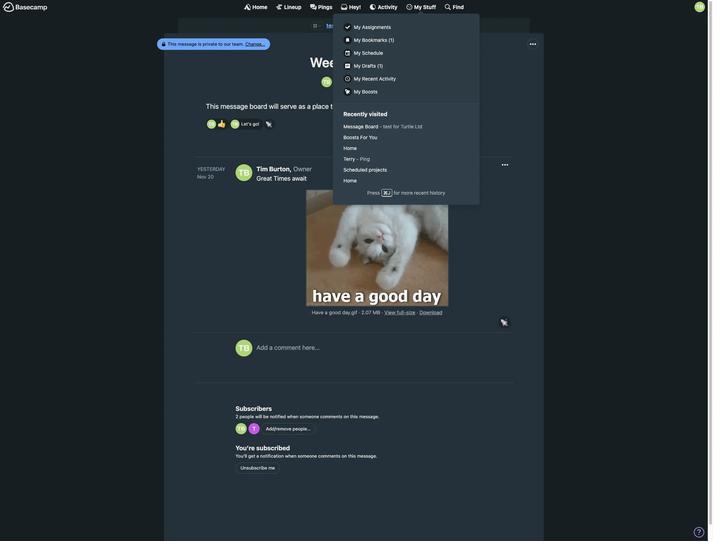 Task type: locate. For each thing, give the bounding box(es) containing it.
my boosts
[[354, 89, 378, 95]]

on inside you're subscribed you'll get a notification when someone comments on this message.
[[342, 454, 347, 459]]

1 vertical spatial this
[[348, 454, 356, 459]]

you're subscribed you'll get a notification when someone comments on this message.
[[236, 445, 378, 459]]

nov 20 link
[[197, 173, 229, 181]]

1 vertical spatial (1)
[[378, 63, 383, 69]]

1 horizontal spatial test
[[384, 124, 392, 130]]

when
[[287, 414, 299, 420], [285, 454, 297, 459]]

0 vertical spatial board
[[367, 22, 382, 29]]

0 vertical spatial tim
[[335, 79, 344, 85]]

0 vertical spatial message.
[[359, 414, 380, 420]]

add a comment here… button
[[257, 340, 508, 372]]

tim burton image inside tim b. boosted the message with 'let's go!' element
[[231, 120, 240, 129]]

great
[[257, 175, 272, 182]]

1 vertical spatial message
[[221, 102, 248, 110]]

0 vertical spatial message
[[343, 22, 365, 29]]

a right get
[[257, 454, 259, 459]]

lineup link
[[276, 3, 302, 10]]

this message is private to our team. change…
[[168, 41, 265, 47]]

comments inside you're subscribed you'll get a notification when someone comments on this message.
[[318, 454, 341, 459]]

when inside you're subscribed you'll get a notification when someone comments on this message.
[[285, 454, 297, 459]]

this inside subscribers 2 people will be notified when someone comments on this message.
[[350, 414, 358, 420]]

0 vertical spatial burton
[[346, 79, 363, 85]]

my for my drafts (1)
[[354, 63, 361, 69]]

j
[[388, 190, 391, 196]]

message up let's
[[221, 102, 248, 110]]

nov 20 element up my boosts at the top
[[368, 79, 387, 85]]

someone inside you're subscribed you'll get a notification when someone comments on this message.
[[298, 454, 317, 459]]

0 horizontal spatial 20
[[208, 174, 214, 180]]

someone inside subscribers 2 people will be notified when someone comments on this message.
[[300, 414, 319, 420]]

my down tim burton
[[354, 89, 361, 95]]

0 vertical spatial (1)
[[389, 37, 395, 43]]

my for my recent activity
[[354, 76, 361, 82]]

private
[[203, 41, 217, 47]]

on for subscribers
[[344, 414, 349, 420]]

my recent activity
[[354, 76, 396, 82]]

1 vertical spatial home link
[[340, 143, 473, 154]]

message
[[343, 22, 365, 29], [344, 124, 364, 130]]

message
[[178, 41, 197, 47], [221, 102, 248, 110]]

my down message board link
[[354, 37, 361, 43]]

tim burton , owner
[[257, 166, 312, 173]]

tim down the weekly
[[335, 79, 344, 85]]

this
[[350, 414, 358, 420], [348, 454, 356, 459]]

this up tim b. boosted the message with '👍' 'element'
[[206, 102, 219, 110]]

bookmarks
[[362, 37, 387, 43]]

my for my bookmarks (1)
[[354, 37, 361, 43]]

when for you're
[[285, 454, 297, 459]]

nov up my boosts at the top
[[368, 79, 379, 85]]

1 horizontal spatial will
[[269, 102, 279, 110]]

1 vertical spatial burton
[[269, 166, 290, 173]]

nov down yesterday element at the top left of the page
[[197, 174, 207, 180]]

1 vertical spatial this
[[206, 102, 219, 110]]

this inside you're subscribed you'll get a notification when someone comments on this message.
[[348, 454, 356, 459]]

nov
[[368, 79, 379, 85], [197, 174, 207, 180]]

a
[[307, 102, 311, 110], [325, 310, 328, 316], [270, 344, 273, 352], [257, 454, 259, 459]]

message. inside subscribers 2 people will be notified when someone comments on this message.
[[359, 414, 380, 420]]

1 horizontal spatial tim
[[335, 79, 344, 85]]

0 vertical spatial for
[[393, 124, 400, 130]]

boosts inside my stuff element
[[362, 89, 378, 95]]

(1) right bookmarks
[[389, 37, 395, 43]]

0 vertical spatial nov
[[368, 79, 379, 85]]

burton
[[346, 79, 363, 85], [269, 166, 290, 173]]

burton up my boosts at the top
[[346, 79, 363, 85]]

1 vertical spatial to
[[331, 102, 337, 110]]

burton up great times await
[[269, 166, 290, 173]]

0 vertical spatial this
[[168, 41, 177, 47]]

day.gif
[[342, 310, 358, 316]]

home up terry
[[344, 145, 357, 151]]

0 horizontal spatial will
[[255, 414, 262, 420]]

my left drafts
[[354, 63, 361, 69]]

a right the have
[[325, 310, 328, 316]]

comments for subscribers
[[321, 414, 343, 420]]

1 vertical spatial -
[[357, 156, 359, 162]]

this left the is
[[168, 41, 177, 47]]

when inside subscribers 2 people will be notified when someone comments on this message.
[[287, 414, 299, 420]]

questions
[[351, 102, 380, 110]]

0 horizontal spatial burton
[[269, 166, 290, 173]]

activity link
[[370, 3, 398, 10]]

you'll
[[236, 454, 247, 459]]

0 horizontal spatial tim burton image
[[236, 424, 247, 435]]

2.07
[[362, 310, 372, 316]]

tim burton image inside tim b. boosted the message with '👍' 'element'
[[207, 120, 216, 129]]

board up you
[[365, 124, 379, 130]]

0 vertical spatial message
[[178, 41, 197, 47]]

1 horizontal spatial 20
[[380, 79, 387, 85]]

my left assignments
[[354, 24, 361, 30]]

board inside recently visited pages element
[[365, 124, 379, 130]]

board for message board - test for turtle ltd
[[365, 124, 379, 130]]

find
[[453, 4, 464, 10]]

board up my bookmarks (1) in the top of the page
[[367, 22, 382, 29]]

home link
[[244, 3, 268, 10], [340, 143, 473, 154], [340, 175, 473, 186]]

my left stuff
[[414, 4, 422, 10]]

to
[[219, 41, 223, 47], [331, 102, 337, 110]]

board
[[367, 22, 382, 29], [365, 124, 379, 130]]

1 vertical spatial nov 20 element
[[197, 174, 214, 180]]

my schedule
[[354, 50, 383, 56]]

tim b. boosted the message with 'let's go!' element
[[230, 119, 263, 130]]

main element
[[0, 0, 708, 205]]

my inside dropdown button
[[414, 4, 422, 10]]

terry image
[[249, 424, 260, 435]]

20
[[380, 79, 387, 85], [208, 174, 214, 180]]

1 vertical spatial comments
[[318, 454, 341, 459]]

1 vertical spatial activity
[[379, 76, 396, 82]]

tim up great
[[257, 166, 268, 173]]

1 vertical spatial tim
[[257, 166, 268, 173]]

for right j at the top right
[[394, 190, 400, 196]]

view
[[385, 310, 396, 316]]

tim burton image down the weekly
[[322, 77, 332, 87]]

full-
[[397, 310, 407, 316]]

0 vertical spatial 20
[[380, 79, 387, 85]]

this
[[168, 41, 177, 47], [206, 102, 219, 110]]

will left serve
[[269, 102, 279, 110]]

message. inside you're subscribed you'll get a notification when someone comments on this message.
[[357, 454, 378, 459]]

will
[[269, 102, 279, 110], [255, 414, 262, 420]]

test down pings
[[327, 22, 337, 29]]

message.
[[359, 414, 380, 420], [357, 454, 378, 459]]

my for my schedule
[[354, 50, 361, 56]]

owner
[[294, 166, 312, 173]]

home link up more
[[340, 175, 473, 186]]

scheduled projects link
[[340, 165, 473, 175]]

recent
[[414, 190, 429, 196]]

1 vertical spatial boosts
[[344, 135, 359, 140]]

1 horizontal spatial (1)
[[389, 37, 395, 43]]

0 horizontal spatial this
[[168, 41, 177, 47]]

0 vertical spatial test
[[327, 22, 337, 29]]

0 vertical spatial will
[[269, 102, 279, 110]]

activity right the recent
[[379, 76, 396, 82]]

0 vertical spatial on
[[344, 414, 349, 420]]

to left our
[[219, 41, 223, 47]]

1 vertical spatial home
[[344, 145, 357, 151]]

1 horizontal spatial message
[[221, 102, 248, 110]]

(1) for my drafts (1)
[[378, 63, 383, 69]]

my schedule link
[[340, 46, 473, 59]]

message. for you're
[[357, 454, 378, 459]]

home link left lineup link
[[244, 3, 268, 10]]

tim burton image
[[695, 2, 706, 12], [236, 424, 247, 435]]

comments inside subscribers 2 people will be notified when someone comments on this message.
[[321, 414, 343, 420]]

let's go!
[[242, 121, 260, 127]]

(1)
[[389, 37, 395, 43], [378, 63, 383, 69]]

0 horizontal spatial to
[[219, 41, 223, 47]]

tim
[[335, 79, 344, 85], [257, 166, 268, 173]]

1 vertical spatial will
[[255, 414, 262, 420]]

to left ask
[[331, 102, 337, 110]]

scheduled projects
[[344, 167, 387, 173]]

pings button
[[310, 3, 333, 10]]

comments for you're
[[318, 454, 341, 459]]

nov 20 element
[[368, 79, 387, 85], [197, 174, 214, 180]]

tim burton
[[335, 79, 363, 85]]

projects
[[369, 167, 387, 173]]

0 horizontal spatial tim
[[257, 166, 268, 173]]

someone down people…
[[298, 454, 317, 459]]

recent
[[362, 76, 378, 82]]

home down the scheduled
[[344, 178, 357, 184]]

message left the is
[[178, 41, 197, 47]]

message inside recently visited pages element
[[344, 124, 364, 130]]

nov 20 element down yesterday element at the top left of the page
[[197, 174, 214, 180]]

download
[[420, 310, 443, 316]]

people…
[[293, 426, 311, 432]]

home link up scheduled projects link
[[340, 143, 473, 154]]

1 vertical spatial someone
[[298, 454, 317, 459]]

1 horizontal spatial boosts
[[362, 89, 378, 95]]

0 vertical spatial -
[[380, 124, 382, 130]]

yesterday nov 20
[[197, 166, 226, 180]]

boosts down 'nov 20' at top right
[[362, 89, 378, 95]]

lineup
[[284, 4, 302, 10]]

my left "schedule"
[[354, 50, 361, 56]]

tim burton image
[[322, 77, 332, 87], [207, 120, 216, 129], [231, 120, 240, 129], [236, 165, 253, 181], [236, 340, 253, 357]]

my left the recent
[[354, 76, 361, 82]]

tim for tim burton
[[335, 79, 344, 85]]

unsubscribe
[[241, 466, 267, 471]]

comments
[[321, 414, 343, 420], [318, 454, 341, 459]]

0 vertical spatial comments
[[321, 414, 343, 420]]

when up add/remove people… on the bottom left of page
[[287, 414, 299, 420]]

- left ping on the right top of page
[[357, 156, 359, 162]]

someone
[[300, 414, 319, 420], [298, 454, 317, 459]]

1 horizontal spatial to
[[331, 102, 337, 110]]

good
[[329, 310, 341, 316]]

boosts left for
[[344, 135, 359, 140]]

pings
[[318, 4, 333, 10]]

1 horizontal spatial nov 20 element
[[368, 79, 387, 85]]

1 vertical spatial nov
[[197, 174, 207, 180]]

this for subscribers
[[350, 414, 358, 420]]

subscribers
[[236, 405, 272, 413]]

message down recently
[[344, 124, 364, 130]]

0 horizontal spatial test
[[327, 22, 337, 29]]

1 horizontal spatial this
[[206, 102, 219, 110]]

0 vertical spatial someone
[[300, 414, 319, 420]]

will left be at the bottom left of the page
[[255, 414, 262, 420]]

1 horizontal spatial burton
[[346, 79, 363, 85]]

stuff
[[423, 4, 436, 10]]

test down visited
[[384, 124, 392, 130]]

0 vertical spatial home
[[253, 4, 268, 10]]

boosts for you
[[344, 135, 378, 140]]

0 vertical spatial this
[[350, 414, 358, 420]]

1 vertical spatial 20
[[208, 174, 214, 180]]

tim b. boosted the message with '👍' element
[[206, 119, 229, 130]]

will for be
[[255, 414, 262, 420]]

when right notification on the bottom
[[285, 454, 297, 459]]

1 vertical spatial test
[[384, 124, 392, 130]]

me
[[269, 466, 275, 471]]

team.
[[232, 41, 244, 47]]

my for my assignments
[[354, 24, 361, 30]]

boosts inside recently visited pages element
[[344, 135, 359, 140]]

this for this message board will serve as a place to ask questions
[[206, 102, 219, 110]]

1 vertical spatial board
[[365, 124, 379, 130]]

(1) right drafts
[[378, 63, 383, 69]]

on inside subscribers 2 people will be notified when someone comments on this message.
[[344, 414, 349, 420]]

home left lineup link
[[253, 4, 268, 10]]

20 right the recent
[[380, 79, 387, 85]]

1 vertical spatial message
[[344, 124, 364, 130]]

drafts
[[362, 63, 376, 69]]

my stuff element
[[340, 21, 473, 98]]

0 horizontal spatial nov
[[197, 174, 207, 180]]

activity up assignments
[[378, 4, 398, 10]]

message. for subscribers
[[359, 414, 380, 420]]

message down hey! dropdown button
[[343, 22, 365, 29]]

yesterday link
[[197, 166, 229, 173]]

0 vertical spatial boosts
[[362, 89, 378, 95]]

terry
[[344, 156, 355, 162]]

0 horizontal spatial message
[[178, 41, 197, 47]]

as
[[299, 102, 306, 110]]

will inside subscribers 2 people will be notified when someone comments on this message.
[[255, 414, 262, 420]]

is
[[198, 41, 202, 47]]

0 horizontal spatial boosts
[[344, 135, 359, 140]]

1 vertical spatial on
[[342, 454, 347, 459]]

1 horizontal spatial nov
[[368, 79, 379, 85]]

tim burton image left 👍
[[207, 120, 216, 129]]

1 vertical spatial message.
[[357, 454, 378, 459]]

someone up people…
[[300, 414, 319, 420]]

0 horizontal spatial (1)
[[378, 63, 383, 69]]

turtle
[[401, 124, 414, 130]]

20 down yesterday element at the top left of the page
[[208, 174, 214, 180]]

0 vertical spatial when
[[287, 414, 299, 420]]

- down visited
[[380, 124, 382, 130]]

for left "turtle"
[[393, 124, 400, 130]]

a right add
[[270, 344, 273, 352]]

1 horizontal spatial -
[[380, 124, 382, 130]]

2
[[236, 414, 239, 420]]

1 horizontal spatial tim burton image
[[695, 2, 706, 12]]

tim burton image left let's
[[231, 120, 240, 129]]

get
[[248, 454, 255, 459]]

1 vertical spatial when
[[285, 454, 297, 459]]

await
[[292, 175, 307, 182]]

message board
[[343, 22, 382, 29]]

0 vertical spatial tim burton image
[[695, 2, 706, 12]]



Task type: vqa. For each thing, say whether or not it's contained in the screenshot.
the bottom Nov,
no



Task type: describe. For each thing, give the bounding box(es) containing it.
press
[[368, 190, 380, 196]]

find button
[[445, 3, 464, 10]]

message for is
[[178, 41, 197, 47]]

(1) for my bookmarks (1)
[[389, 37, 395, 43]]

,
[[290, 166, 292, 173]]

👍
[[218, 120, 226, 128]]

yesterday element
[[197, 166, 226, 173]]

add a comment here…
[[257, 344, 320, 352]]

report
[[357, 54, 398, 70]]

go!
[[253, 121, 260, 127]]

0 vertical spatial activity
[[378, 4, 398, 10]]

have
[[312, 310, 324, 316]]

hey!
[[349, 4, 361, 10]]

0 horizontal spatial -
[[357, 156, 359, 162]]

recently visited pages element
[[340, 121, 473, 186]]

my assignments link
[[340, 21, 473, 34]]

notified
[[270, 414, 286, 420]]

assignments
[[362, 24, 391, 30]]

20 inside yesterday nov 20
[[208, 174, 214, 180]]

weekly
[[310, 54, 354, 70]]

1 vertical spatial for
[[394, 190, 400, 196]]

0 horizontal spatial nov 20 element
[[197, 174, 214, 180]]

be
[[263, 414, 269, 420]]

ping
[[360, 156, 370, 162]]

great times await
[[257, 175, 307, 182]]

this for this message is private to our team. change…
[[168, 41, 177, 47]]

boosts for you link
[[340, 132, 473, 143]]

message for message board
[[343, 22, 365, 29]]

you
[[369, 135, 378, 140]]

nov 20
[[368, 79, 387, 85]]

change…
[[245, 41, 265, 47]]

my stuff button
[[406, 3, 436, 10]]

tim burton image for tim burton
[[322, 77, 332, 87]]

mb
[[373, 310, 381, 316]]

2 vertical spatial home
[[344, 178, 357, 184]]

tim burton image left add
[[236, 340, 253, 357]]

tim burton image for let's go!
[[231, 120, 240, 129]]

0 vertical spatial nov 20 element
[[368, 79, 387, 85]]

a inside add a comment here… button
[[270, 344, 273, 352]]

1 vertical spatial tim burton image
[[236, 424, 247, 435]]

switch accounts image
[[3, 2, 48, 13]]

my recent activity link
[[340, 72, 473, 85]]

for inside recently visited pages element
[[393, 124, 400, 130]]

hey! button
[[341, 3, 361, 10]]

2 vertical spatial home link
[[340, 175, 473, 186]]

a inside you're subscribed you'll get a notification when someone comments on this message.
[[257, 454, 259, 459]]

message board link
[[343, 22, 382, 29]]

someone for you're
[[298, 454, 317, 459]]

my for my boosts
[[354, 89, 361, 95]]

this for you're
[[348, 454, 356, 459]]

someone for subscribers
[[300, 414, 319, 420]]

tim for tim burton , owner
[[257, 166, 268, 173]]

zoom have a good day.gif image
[[307, 191, 448, 306]]

unsubscribe me button
[[236, 463, 280, 474]]

add
[[257, 344, 268, 352]]

recently
[[344, 111, 368, 117]]

will for serve
[[269, 102, 279, 110]]

unsubscribe me
[[241, 466, 275, 471]]

⌘
[[384, 190, 388, 196]]

0 vertical spatial home link
[[244, 3, 268, 10]]

yesterday
[[197, 166, 226, 172]]

people
[[240, 414, 254, 420]]

scheduled
[[344, 167, 368, 173]]

add/remove people…
[[266, 426, 311, 432]]

tim burton image left great
[[236, 165, 253, 181]]

more
[[402, 190, 413, 196]]

recently visited
[[344, 111, 388, 117]]

board
[[250, 102, 267, 110]]

my boosts link
[[340, 85, 473, 98]]

terry - ping
[[344, 156, 370, 162]]

weekly report
[[310, 54, 398, 70]]

serve
[[280, 102, 297, 110]]

this message board will serve as a place to ask questions
[[206, 102, 380, 110]]

on for you're
[[342, 454, 347, 459]]

test link
[[327, 22, 337, 29]]

a right as
[[307, 102, 311, 110]]

here…
[[303, 344, 320, 352]]

board for message board
[[367, 22, 382, 29]]

message for message board - test for turtle ltd
[[344, 124, 364, 130]]

my assignments
[[354, 24, 391, 30]]

tim burton image for 👍
[[207, 120, 216, 129]]

you're
[[236, 445, 255, 452]]

visited
[[369, 111, 388, 117]]

0 vertical spatial to
[[219, 41, 223, 47]]

test inside recently visited pages element
[[384, 124, 392, 130]]

nov inside yesterday nov 20
[[197, 174, 207, 180]]

my bookmarks (1)
[[354, 37, 395, 43]]

my stuff
[[414, 4, 436, 10]]

subscribed
[[257, 445, 290, 452]]

let's
[[242, 121, 252, 127]]

notification
[[260, 454, 284, 459]]

message for board
[[221, 102, 248, 110]]

size
[[407, 310, 416, 316]]

comment
[[275, 344, 301, 352]]

my for my stuff
[[414, 4, 422, 10]]

burton for tim burton
[[346, 79, 363, 85]]

subscribers 2 people will be notified when someone comments on this message.
[[236, 405, 380, 420]]

ltd
[[415, 124, 423, 130]]

history
[[430, 190, 446, 196]]

my drafts (1)
[[354, 63, 383, 69]]

have a good day.gif 2.07 mb view full-size
[[312, 310, 416, 316]]

for
[[361, 135, 368, 140]]

activity inside my stuff element
[[379, 76, 396, 82]]

burton for tim burton , owner
[[269, 166, 290, 173]]

⌘ j for more recent history
[[384, 190, 446, 196]]

when for subscribers
[[287, 414, 299, 420]]

change… link
[[245, 41, 265, 47]]

place
[[313, 102, 329, 110]]



